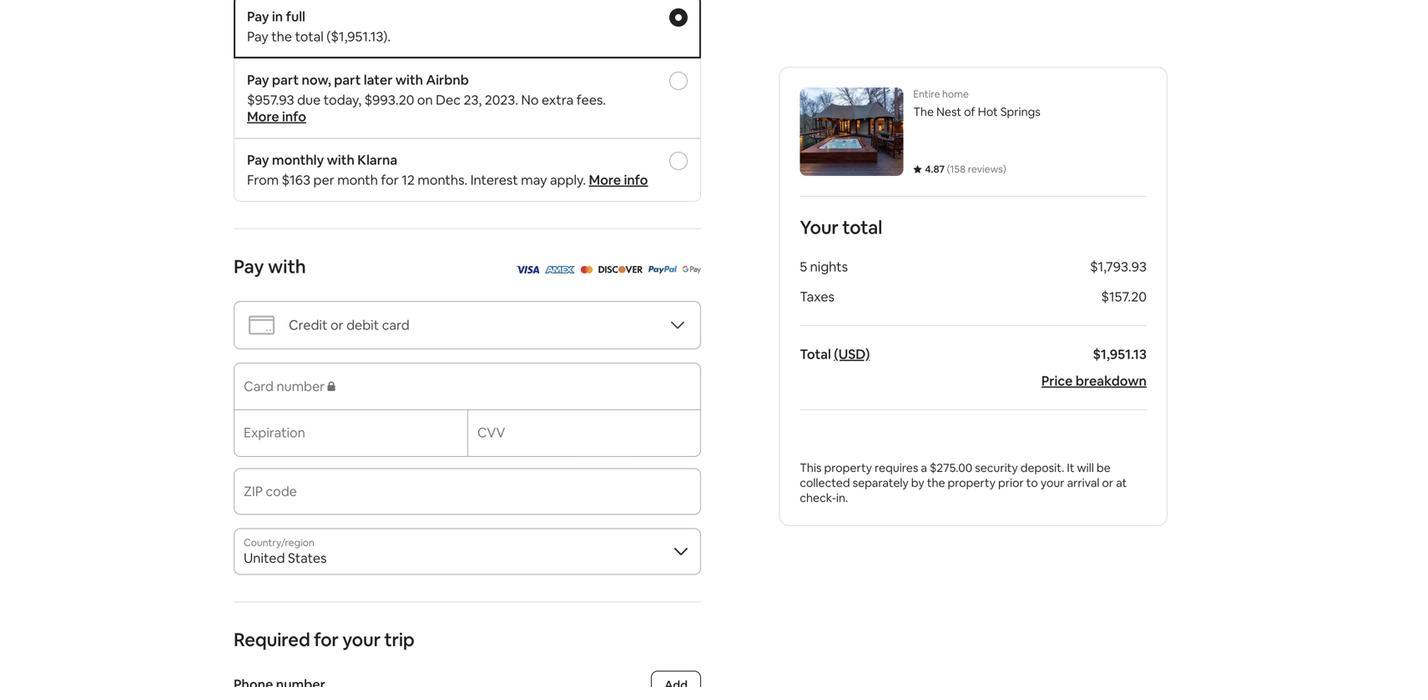 Task type: locate. For each thing, give the bounding box(es) containing it.
or left 'at'
[[1102, 476, 1114, 491]]

more info button
[[247, 108, 306, 125], [589, 172, 648, 189]]

more info button for pay monthly with klarna from $163 per month for 12 months. interest may apply. more info
[[589, 172, 648, 189]]

pay for with
[[234, 255, 264, 279]]

more inside pay part now, part later with airbnb $957.93 due today,  $993.20 on dec 23, 2023. no extra fees. more info
[[247, 108, 279, 125]]

with up on
[[396, 71, 423, 88]]

discover card image right mastercard icon
[[598, 260, 643, 277]]

for
[[381, 172, 399, 189], [314, 629, 339, 652]]

1 discover card image from the top
[[598, 260, 643, 277]]

info inside pay part now, part later with airbnb $957.93 due today,  $993.20 on dec 23, 2023. no extra fees. more info
[[282, 108, 306, 125]]

None text field
[[244, 490, 691, 507]]

or
[[331, 317, 344, 334], [1102, 476, 1114, 491]]

paypal image
[[648, 260, 678, 277]]

1 horizontal spatial with
[[327, 152, 355, 169]]

0 vertical spatial your
[[1041, 476, 1065, 491]]

5 nights
[[800, 258, 848, 276]]

1 horizontal spatial more info button
[[589, 172, 648, 189]]

0 horizontal spatial or
[[331, 317, 344, 334]]

0 vertical spatial the
[[271, 28, 292, 45]]

info down now,
[[282, 108, 306, 125]]

separately
[[853, 476, 909, 491]]

0 horizontal spatial with
[[268, 255, 306, 279]]

or left debit
[[331, 317, 344, 334]]

1 vertical spatial with
[[327, 152, 355, 169]]

0 horizontal spatial your
[[342, 629, 381, 652]]

property
[[824, 461, 872, 476], [948, 476, 996, 491]]

2 vertical spatial with
[[268, 255, 306, 279]]

the down in
[[271, 28, 292, 45]]

visa card image
[[516, 266, 540, 274]]

more right apply. at the top left of the page
[[589, 172, 621, 189]]

1 horizontal spatial your
[[1041, 476, 1065, 491]]

a
[[921, 461, 927, 476]]

None radio
[[670, 72, 688, 90]]

google pay image
[[683, 260, 701, 277], [683, 266, 701, 274]]

0 vertical spatial info
[[282, 108, 306, 125]]

0 horizontal spatial property
[[824, 461, 872, 476]]

0 horizontal spatial total
[[295, 28, 324, 45]]

airbnb
[[426, 71, 469, 88]]

0 vertical spatial with
[[396, 71, 423, 88]]

part up today,
[[334, 71, 361, 88]]

the
[[271, 28, 292, 45], [927, 476, 945, 491]]

your right to
[[1041, 476, 1065, 491]]

price breakdown
[[1042, 373, 1147, 390]]

0 horizontal spatial part
[[272, 71, 299, 88]]

card
[[382, 317, 410, 334]]

with inside pay part now, part later with airbnb $957.93 due today,  $993.20 on dec 23, 2023. no extra fees. more info
[[396, 71, 423, 88]]

0 vertical spatial more info button
[[247, 108, 306, 125]]

1 horizontal spatial the
[[927, 476, 945, 491]]

from
[[247, 172, 279, 189]]

visa card image
[[516, 260, 540, 277]]

the inside this property requires a $275.00 security deposit. it will be collected separately by the property prior to your arrival or at check-in.
[[927, 476, 945, 491]]

1 part from the left
[[272, 71, 299, 88]]

more
[[247, 108, 279, 125], [589, 172, 621, 189]]

month
[[337, 172, 378, 189]]

discover card image right mastercard image
[[598, 266, 643, 274]]

with up credit
[[268, 255, 306, 279]]

2 horizontal spatial with
[[396, 71, 423, 88]]

requires
[[875, 461, 919, 476]]

the right by
[[927, 476, 945, 491]]

1 horizontal spatial or
[[1102, 476, 1114, 491]]

taxes
[[800, 288, 835, 306]]

1 vertical spatial or
[[1102, 476, 1114, 491]]

0 horizontal spatial more
[[247, 108, 279, 125]]

1 vertical spatial info
[[624, 172, 648, 189]]

your left trip
[[342, 629, 381, 652]]

check-
[[800, 491, 836, 506]]

or inside this property requires a $275.00 security deposit. it will be collected separately by the property prior to your arrival or at check-in.
[[1102, 476, 1114, 491]]

1 horizontal spatial part
[[334, 71, 361, 88]]

or inside popup button
[[331, 317, 344, 334]]

pay inside pay monthly with klarna from $163 per month for 12 months. interest may apply. more info
[[247, 152, 269, 169]]

pay for in
[[247, 8, 269, 25]]

pay for part
[[247, 71, 269, 88]]

0 vertical spatial total
[[295, 28, 324, 45]]

discover card image
[[598, 260, 643, 277], [598, 266, 643, 274]]

nights
[[810, 258, 848, 276]]

security
[[975, 461, 1018, 476]]

more info button up the monthly
[[247, 108, 306, 125]]

1 horizontal spatial info
[[624, 172, 648, 189]]

part up $957.93
[[272, 71, 299, 88]]

info right apply. at the top left of the page
[[624, 172, 648, 189]]

paypal image
[[648, 266, 678, 274]]

total right your
[[843, 216, 883, 240]]

credit or debit card button
[[234, 301, 701, 350]]

with up per
[[327, 152, 355, 169]]

info inside pay monthly with klarna from $163 per month for 12 months. interest may apply. more info
[[624, 172, 648, 189]]

united states button
[[234, 529, 701, 576]]

entire home the nest of hot springs
[[914, 88, 1041, 119]]

full
[[286, 8, 305, 25]]

interest
[[471, 172, 518, 189]]

per
[[314, 172, 335, 189]]

None radio
[[670, 8, 688, 27], [670, 152, 688, 170], [670, 8, 688, 27], [670, 152, 688, 170]]

more info button right apply. at the top left of the page
[[589, 172, 648, 189]]

debit
[[347, 317, 379, 334]]

your
[[1041, 476, 1065, 491], [342, 629, 381, 652]]

to
[[1027, 476, 1038, 491]]

pay for monthly
[[247, 152, 269, 169]]

arrival
[[1067, 476, 1100, 491]]

0 horizontal spatial for
[[314, 629, 339, 652]]

property left prior
[[948, 476, 996, 491]]

1 vertical spatial total
[[843, 216, 883, 240]]

google pay image right paypal icon
[[683, 266, 701, 274]]

extra
[[542, 91, 574, 109]]

united states
[[244, 550, 327, 567]]

1 vertical spatial your
[[342, 629, 381, 652]]

1 vertical spatial the
[[927, 476, 945, 491]]

0 horizontal spatial info
[[282, 108, 306, 125]]

on
[[417, 91, 433, 109]]

for right required
[[314, 629, 339, 652]]

the inside pay in full pay the total ($1,951.13).
[[271, 28, 292, 45]]

pay part now, part later with airbnb $957.93 due today,  $993.20 on dec 23, 2023. no extra fees. more info
[[247, 71, 606, 125]]

(
[[947, 163, 950, 176]]

total down full
[[295, 28, 324, 45]]

0 horizontal spatial the
[[271, 28, 292, 45]]

part
[[272, 71, 299, 88], [334, 71, 361, 88]]

klarna
[[358, 152, 398, 169]]

$275.00
[[930, 461, 973, 476]]

due
[[297, 91, 321, 109]]

(usd) button
[[834, 346, 870, 363]]

1 vertical spatial more info button
[[589, 172, 648, 189]]

for left 12
[[381, 172, 399, 189]]

info
[[282, 108, 306, 125], [624, 172, 648, 189]]

with
[[396, 71, 423, 88], [327, 152, 355, 169], [268, 255, 306, 279]]

2023.
[[485, 91, 519, 109]]

property up the in.
[[824, 461, 872, 476]]

total inside pay in full pay the total ($1,951.13).
[[295, 28, 324, 45]]

google pay image right paypal image
[[683, 260, 701, 277]]

0 horizontal spatial more info button
[[247, 108, 306, 125]]

prior
[[999, 476, 1024, 491]]

the
[[914, 104, 934, 119]]

)
[[1003, 163, 1007, 176]]

0 vertical spatial for
[[381, 172, 399, 189]]

credit card image
[[248, 312, 276, 339]]

states
[[288, 550, 327, 567]]

1 horizontal spatial more
[[589, 172, 621, 189]]

pay inside pay part now, part later with airbnb $957.93 due today,  $993.20 on dec 23, 2023. no extra fees. more info
[[247, 71, 269, 88]]

0 vertical spatial or
[[331, 317, 344, 334]]

pay
[[247, 8, 269, 25], [247, 28, 268, 45], [247, 71, 269, 88], [247, 152, 269, 169], [234, 255, 264, 279]]

$157.20
[[1102, 288, 1147, 306]]

1 horizontal spatial for
[[381, 172, 399, 189]]

0 vertical spatial more
[[247, 108, 279, 125]]

by
[[912, 476, 925, 491]]

more left due
[[247, 108, 279, 125]]

price
[[1042, 373, 1073, 390]]

1 vertical spatial more
[[589, 172, 621, 189]]

no
[[521, 91, 539, 109]]

springs
[[1001, 104, 1041, 119]]

5
[[800, 258, 807, 276]]



Task type: vqa. For each thing, say whether or not it's contained in the screenshot.
Filter conversations. Current filter: Unread conversations image
no



Task type: describe. For each thing, give the bounding box(es) containing it.
at
[[1116, 476, 1127, 491]]

today,
[[324, 91, 362, 109]]

in.
[[836, 491, 848, 506]]

may
[[521, 172, 547, 189]]

12
[[402, 172, 415, 189]]

american express card image
[[545, 266, 576, 274]]

home
[[943, 88, 969, 101]]

mastercard image
[[581, 266, 593, 274]]

$993.20
[[365, 91, 414, 109]]

nest
[[937, 104, 962, 119]]

required for your trip
[[234, 629, 415, 652]]

united states element
[[234, 529, 701, 576]]

for inside pay monthly with klarna from $163 per month for 12 months. interest may apply. more info
[[381, 172, 399, 189]]

2 google pay image from the top
[[683, 266, 701, 274]]

required
[[234, 629, 310, 652]]

monthly
[[272, 152, 324, 169]]

trip
[[384, 629, 415, 652]]

total (usd)
[[800, 346, 870, 363]]

$957.93
[[247, 91, 294, 109]]

will
[[1077, 461, 1094, 476]]

with inside pay monthly with klarna from $163 per month for 12 months. interest may apply. more info
[[327, 152, 355, 169]]

more info button for pay part now, part later with airbnb $957.93 due today,  $993.20 on dec 23, 2023. no extra fees. more info
[[247, 108, 306, 125]]

entire
[[914, 88, 940, 101]]

fees.
[[577, 91, 606, 109]]

4.87 ( 158 reviews )
[[925, 163, 1007, 176]]

credit
[[289, 317, 328, 334]]

hot
[[978, 104, 998, 119]]

reviews
[[968, 163, 1003, 176]]

$1,951.13
[[1093, 346, 1147, 363]]

american express card image
[[545, 260, 576, 277]]

breakdown
[[1076, 373, 1147, 390]]

total
[[800, 346, 831, 363]]

your
[[800, 216, 839, 240]]

pay monthly with klarna from $163 per month for 12 months. interest may apply. more info
[[247, 152, 648, 189]]

$163
[[282, 172, 311, 189]]

1 horizontal spatial property
[[948, 476, 996, 491]]

now,
[[302, 71, 331, 88]]

months.
[[418, 172, 468, 189]]

4.87
[[925, 163, 945, 176]]

your total
[[800, 216, 883, 240]]

credit or debit card
[[289, 317, 410, 334]]

$1,793.93
[[1090, 258, 1147, 276]]

apply.
[[550, 172, 586, 189]]

1 google pay image from the top
[[683, 260, 701, 277]]

deposit.
[[1021, 461, 1065, 476]]

this property requires a $275.00 security deposit. it will be collected separately by the property prior to your arrival or at check-in.
[[800, 461, 1127, 506]]

united
[[244, 550, 285, 567]]

later
[[364, 71, 393, 88]]

this
[[800, 461, 822, 476]]

of
[[964, 104, 976, 119]]

2 discover card image from the top
[[598, 266, 643, 274]]

be
[[1097, 461, 1111, 476]]

1 horizontal spatial total
[[843, 216, 883, 240]]

(usd)
[[834, 346, 870, 363]]

it
[[1067, 461, 1075, 476]]

collected
[[800, 476, 850, 491]]

158
[[950, 163, 966, 176]]

price breakdown button
[[1042, 373, 1147, 390]]

your inside this property requires a $275.00 security deposit. it will be collected separately by the property prior to your arrival or at check-in.
[[1041, 476, 1065, 491]]

more inside pay monthly with klarna from $163 per month for 12 months. interest may apply. more info
[[589, 172, 621, 189]]

in
[[272, 8, 283, 25]]

2 part from the left
[[334, 71, 361, 88]]

1 vertical spatial for
[[314, 629, 339, 652]]

pay with
[[234, 255, 306, 279]]

mastercard image
[[581, 260, 593, 277]]

dec
[[436, 91, 461, 109]]

($1,951.13).
[[327, 28, 391, 45]]

pay in full pay the total ($1,951.13).
[[247, 8, 391, 45]]

23,
[[464, 91, 482, 109]]



